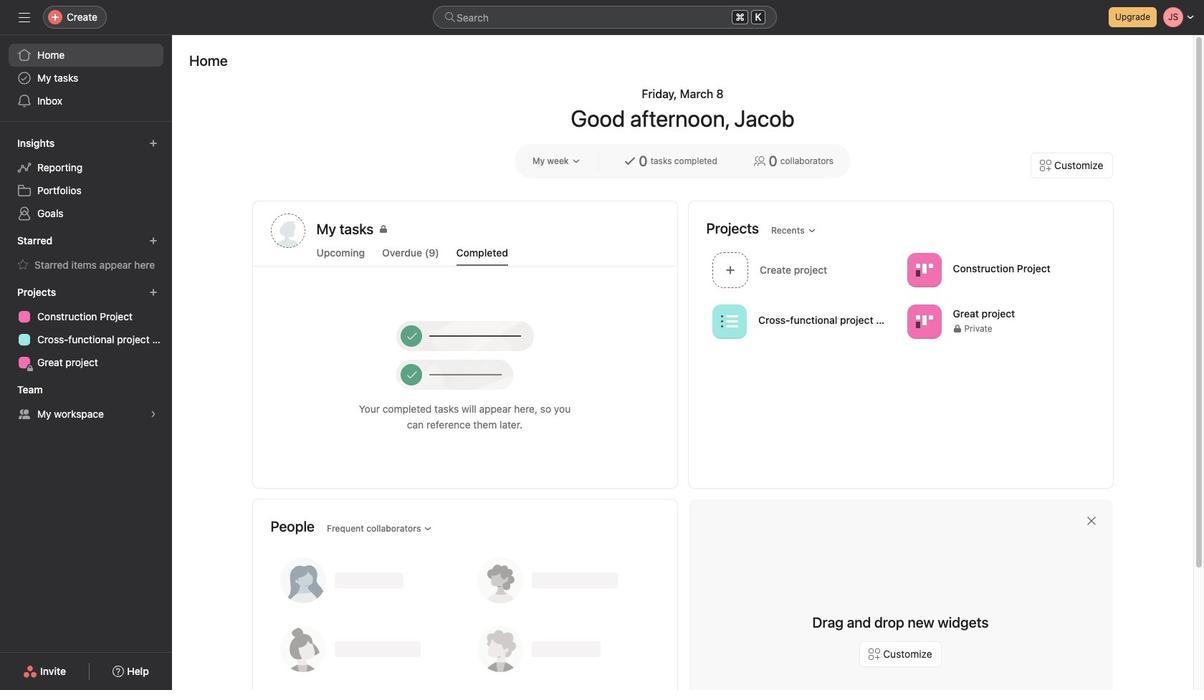 Task type: vqa. For each thing, say whether or not it's contained in the screenshot.
STARRED element
yes



Task type: describe. For each thing, give the bounding box(es) containing it.
teams element
[[0, 377, 172, 429]]

hide sidebar image
[[19, 11, 30, 23]]

Search tasks, projects, and more text field
[[433, 6, 778, 29]]

starred element
[[0, 228, 172, 280]]

new insights image
[[149, 139, 158, 148]]

add profile photo image
[[271, 214, 305, 248]]

dismiss image
[[1086, 516, 1098, 527]]

add items to starred image
[[149, 237, 158, 245]]



Task type: locate. For each thing, give the bounding box(es) containing it.
1 vertical spatial board image
[[916, 313, 933, 330]]

1 board image from the top
[[916, 261, 933, 279]]

projects element
[[0, 280, 172, 377]]

see details, my workspace image
[[149, 410, 158, 419]]

0 vertical spatial board image
[[916, 261, 933, 279]]

insights element
[[0, 131, 172, 228]]

list image
[[721, 313, 738, 330]]

None field
[[433, 6, 778, 29]]

global element
[[0, 35, 172, 121]]

board image
[[916, 261, 933, 279], [916, 313, 933, 330]]

2 board image from the top
[[916, 313, 933, 330]]

new project or portfolio image
[[149, 288, 158, 297]]



